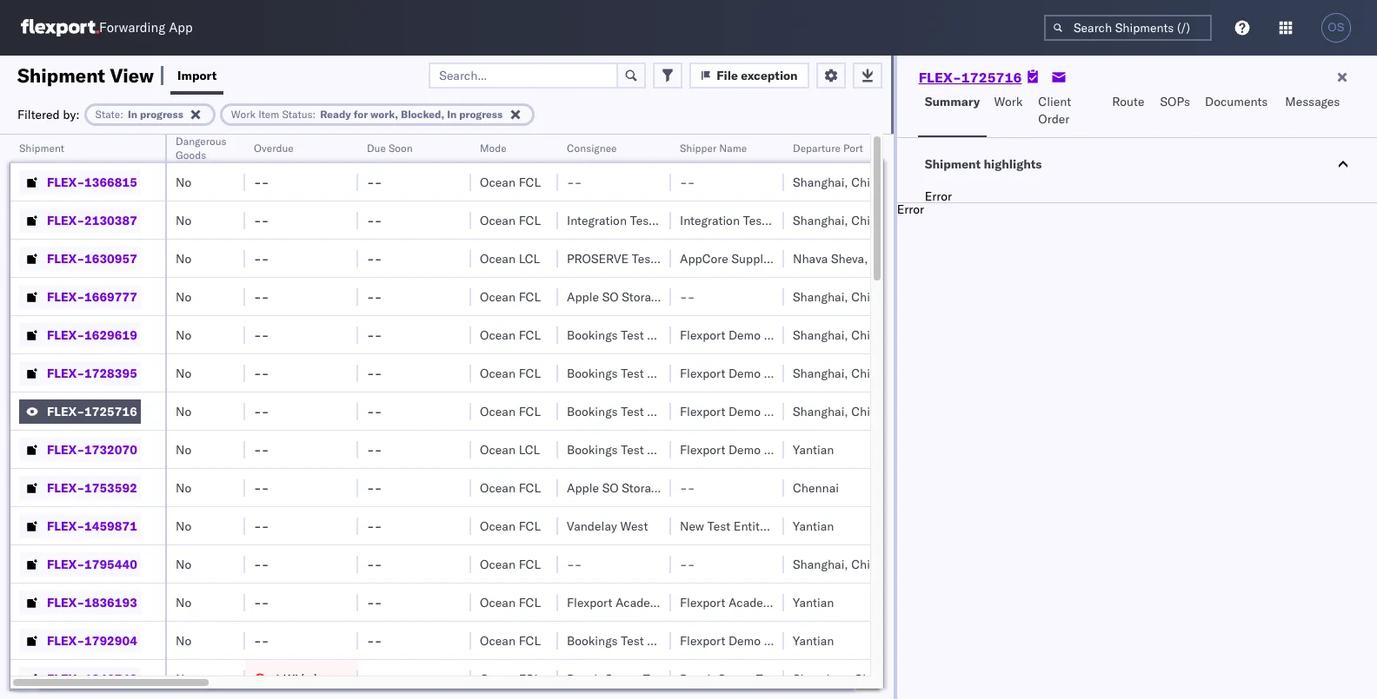 Task type: vqa. For each thing, say whether or not it's contained in the screenshot.
the FLEX- within the FLEX-1725716 button
no



Task type: describe. For each thing, give the bounding box(es) containing it.
ocean for 1629619
[[480, 327, 516, 343]]

ocean fcl for flex-1629619
[[480, 327, 541, 343]]

sops
[[1160, 94, 1190, 110]]

overdue
[[254, 142, 294, 155]]

4
[[273, 672, 281, 687]]

resize handle column header for the consignee button
[[650, 135, 671, 700]]

ocean fcl for flex-1459871
[[480, 519, 541, 534]]

(us)
[[669, 595, 701, 611]]

shipment for shipment
[[19, 142, 64, 155]]

fcl for flex-1459871
[[519, 519, 541, 534]]

not for chennai
[[695, 480, 720, 496]]

flex-1629619 button
[[19, 323, 141, 347]]

demo for 1629619
[[728, 327, 761, 343]]

lcl for bookings
[[519, 442, 540, 458]]

nhava sheva, india
[[793, 251, 899, 266]]

dangerous goods button
[[167, 131, 239, 163]]

consignee for flex-1629619
[[647, 327, 705, 343]]

consignee for flex-1792904
[[647, 633, 705, 649]]

flexport for 1792904
[[680, 633, 725, 649]]

no for flex-2130387
[[176, 213, 191, 228]]

resize handle column header for shipper name button
[[763, 135, 784, 700]]

filtered
[[17, 106, 60, 122]]

sheva,
[[831, 251, 868, 266]]

ocean for 1728395
[[480, 366, 516, 381]]

flex-1795440 button
[[19, 552, 141, 577]]

vandelay west
[[567, 519, 648, 534]]

2 bosch ocean test from the left
[[680, 672, 779, 687]]

bookings test consignee for flex-1732070
[[567, 442, 705, 458]]

messages button
[[1278, 86, 1349, 137]]

apple so storage (do not use) for shanghai, china
[[567, 289, 754, 305]]

shipment highlights
[[925, 156, 1042, 172]]

india
[[871, 251, 899, 266]]

work item status : ready for work, blocked, in progress
[[231, 107, 502, 120]]

fcl for flex-1728395
[[519, 366, 541, 381]]

appcore supply ltd
[[680, 251, 790, 266]]

Search Shipments (/) text field
[[1044, 15, 1212, 41]]

ocean fcl for flex-1669777
[[480, 289, 541, 305]]

ocean fcl for flex-1846748
[[480, 672, 541, 687]]

exception
[[741, 67, 798, 83]]

consignee for flex-1732070
[[647, 442, 705, 458]]

consignee for flex-1728395
[[647, 366, 705, 381]]

name
[[719, 142, 747, 155]]

china for flex-1669777
[[851, 289, 884, 305]]

use) for chennai
[[723, 480, 754, 496]]

import button
[[170, 56, 224, 95]]

shipment button
[[10, 138, 148, 156]]

test for flex-1725716
[[621, 404, 644, 419]]

ocean fcl for flex-1366815
[[480, 174, 541, 190]]

shanghai, for flex-1669777
[[793, 289, 848, 305]]

no for flex-1728395
[[176, 366, 191, 381]]

shipper inside button
[[680, 142, 717, 155]]

test for flex-1728395
[[621, 366, 644, 381]]

Search... text field
[[429, 62, 618, 88]]

flex-2130387 button
[[19, 208, 141, 233]]

flex-1753592 button
[[19, 476, 141, 500]]

dangerous goods
[[176, 135, 227, 162]]

1 horizontal spatial flex-1725716
[[919, 69, 1022, 86]]

ocean lcl for proserve test account
[[480, 251, 540, 266]]

flex-1459871 button
[[19, 514, 141, 539]]

no for flex-1725716
[[176, 404, 191, 419]]

shipper name
[[680, 142, 747, 155]]

shanghai, for flex-1728395
[[793, 366, 848, 381]]

port
[[843, 142, 863, 155]]

proserve test account
[[567, 251, 704, 266]]

ocean for 1846748
[[480, 672, 516, 687]]

bookings test consignee for flex-1792904
[[567, 633, 705, 649]]

1459871
[[84, 519, 137, 534]]

ocean fcl for flex-1836193
[[480, 595, 541, 611]]

due
[[367, 142, 386, 155]]

flexport academy (sz) ltd.
[[680, 595, 836, 611]]

flex-2130387
[[47, 213, 137, 228]]

flex-1630957
[[47, 251, 137, 266]]

shipper for flex-1725716
[[764, 404, 807, 419]]

flexport demo shipper co. for 1725716
[[680, 404, 827, 419]]

bookings for flex-1732070
[[567, 442, 618, 458]]

yantian for flex-1732070
[[793, 442, 834, 458]]

co. for 1629619
[[810, 327, 827, 343]]

fcl for flex-1792904
[[519, 633, 541, 649]]

no for flex-1792904
[[176, 633, 191, 649]]

flex-1846748
[[47, 672, 137, 687]]

shipper for flex-1732070
[[764, 442, 807, 458]]

1 bosch from the left
[[567, 672, 601, 687]]

status
[[282, 107, 313, 120]]

departure
[[793, 142, 841, 155]]

route button
[[1105, 86, 1153, 137]]

entity
[[734, 519, 766, 534]]

work button
[[987, 86, 1031, 137]]

flex-1732070 button
[[19, 438, 141, 462]]

flex-1629619
[[47, 327, 137, 343]]

ocean fcl for flex-1728395
[[480, 366, 541, 381]]

os button
[[1316, 8, 1356, 48]]

flex-1725716 link
[[919, 69, 1022, 86]]

1366815
[[84, 174, 137, 190]]

new test entity 2
[[680, 519, 777, 534]]

no for flex-1669777
[[176, 289, 191, 305]]

departure port button
[[784, 138, 880, 156]]

flex-1459871
[[47, 519, 137, 534]]

import
[[177, 67, 217, 83]]

shipment for shipment highlights
[[925, 156, 981, 172]]

apple so storage (do not use) for chennai
[[567, 480, 754, 496]]

resize handle column header for mode "button"
[[537, 135, 558, 700]]

flex-1725716 button
[[19, 399, 141, 424]]

1795440
[[84, 557, 137, 572]]

1669777
[[84, 289, 137, 305]]

flex-1728395
[[47, 366, 137, 381]]

due soon
[[367, 142, 413, 155]]

flex- for flex-1728395 button
[[47, 366, 84, 381]]

flex- for flex-2130387 button
[[47, 213, 84, 228]]

file exception
[[717, 67, 798, 83]]

supply
[[731, 251, 769, 266]]

4 resize handle column header from the left
[[450, 135, 471, 700]]

bookings for flex-1792904
[[567, 633, 618, 649]]

highlights
[[984, 156, 1042, 172]]

file
[[717, 67, 738, 83]]

summary button
[[918, 86, 987, 137]]

no for flex-1795440
[[176, 557, 191, 572]]

consignee for flex-1725716
[[647, 404, 705, 419]]

ltd.
[[815, 595, 836, 611]]

flex- up summary
[[919, 69, 961, 86]]

blocked,
[[401, 107, 444, 120]]

bookings for flex-1725716
[[567, 404, 618, 419]]

2 in from the left
[[447, 107, 457, 120]]

work for work
[[994, 94, 1023, 110]]

shipment view
[[17, 63, 154, 87]]

flex- for flex-1753592 button
[[47, 480, 84, 496]]

new
[[680, 519, 704, 534]]

summary
[[925, 94, 980, 110]]

chennai
[[793, 480, 839, 496]]

2 : from the left
[[313, 107, 316, 120]]

ocean for 1753592
[[480, 480, 516, 496]]

flexport demo shipper co. for 1629619
[[680, 327, 827, 343]]

co. for 1728395
[[810, 366, 827, 381]]

flex-1725716 inside button
[[47, 404, 137, 419]]

flex-1366815
[[47, 174, 137, 190]]

app
[[169, 20, 193, 36]]

ocean fcl for flex-1792904
[[480, 633, 541, 649]]

flex-1792904
[[47, 633, 137, 649]]

bookings for flex-1629619
[[567, 327, 618, 343]]

no for flex-1630957
[[176, 251, 191, 266]]

vandelay
[[567, 519, 617, 534]]

flex-1836193 button
[[19, 591, 141, 615]]

1725716 inside button
[[84, 404, 137, 419]]

co. for 1725716
[[810, 404, 827, 419]]

ocean for 2130387
[[480, 213, 516, 228]]

client order
[[1038, 94, 1071, 127]]

no for flex-1732070
[[176, 442, 191, 458]]

flexport academy (us) inc.
[[567, 595, 724, 611]]

(do for chennai
[[667, 480, 692, 496]]

no for flex-1846748
[[176, 672, 191, 687]]



Task type: locate. For each thing, give the bounding box(es) containing it.
6 shanghai, china from the top
[[793, 404, 884, 419]]

1 storage from the top
[[622, 289, 664, 305]]

by:
[[63, 106, 80, 122]]

4 shanghai, china from the top
[[793, 327, 884, 343]]

1 vertical spatial (do
[[667, 480, 692, 496]]

flex-1725716 down flex-1728395
[[47, 404, 137, 419]]

3 flexport demo shipper co. from the top
[[680, 404, 827, 419]]

2 (do from the top
[[667, 480, 692, 496]]

2 apple so storage (do not use) from the top
[[567, 480, 754, 496]]

flexport demo shipper co. for 1728395
[[680, 366, 827, 381]]

flex- down flex-1732070 button on the bottom of the page
[[47, 480, 84, 496]]

4 yantian from the top
[[793, 633, 834, 649]]

flex-1728395 button
[[19, 361, 141, 386]]

1 ocean lcl from the top
[[480, 251, 540, 266]]

1629619
[[84, 327, 137, 343]]

14 no from the top
[[176, 672, 191, 687]]

bookings test consignee
[[567, 327, 705, 343], [567, 366, 705, 381], [567, 404, 705, 419], [567, 442, 705, 458], [567, 633, 705, 649]]

flexport demo shipper co. for 1732070
[[680, 442, 827, 458]]

6 no from the top
[[176, 366, 191, 381]]

2 ocean lcl from the top
[[480, 442, 540, 458]]

9 ocean fcl from the top
[[480, 557, 541, 572]]

5 co. from the top
[[810, 633, 827, 649]]

7 fcl from the top
[[519, 480, 541, 496]]

use) up new test entity 2
[[723, 480, 754, 496]]

1 lcl from the top
[[519, 251, 540, 266]]

1 vertical spatial flex-1725716
[[47, 404, 137, 419]]

storage
[[622, 289, 664, 305], [622, 480, 664, 496]]

flex- down flex-1792904 button
[[47, 672, 84, 687]]

5 shanghai, china from the top
[[793, 366, 884, 381]]

work left item
[[231, 107, 256, 120]]

0 horizontal spatial bosch
[[567, 672, 601, 687]]

lcl for proserve
[[519, 251, 540, 266]]

1792904
[[84, 633, 137, 649]]

2 ocean fcl from the top
[[480, 213, 541, 228]]

0 vertical spatial so
[[602, 289, 619, 305]]

yantian for flex-1459871
[[793, 519, 834, 534]]

test
[[632, 251, 655, 266], [621, 327, 644, 343], [621, 366, 644, 381], [621, 404, 644, 419], [621, 442, 644, 458], [707, 519, 730, 534], [621, 633, 644, 649], [643, 672, 666, 687], [756, 672, 779, 687]]

9 fcl from the top
[[519, 557, 541, 572]]

flex- down shipment button
[[47, 174, 84, 190]]

apple so storage (do not use) up 'west'
[[567, 480, 754, 496]]

use) for shanghai, china
[[723, 289, 754, 305]]

flex- up the flex-1725716 button on the bottom
[[47, 366, 84, 381]]

apple up vandelay
[[567, 480, 599, 496]]

apple down 'proserve'
[[567, 289, 599, 305]]

resize handle column header
[[144, 135, 165, 700], [224, 135, 245, 700], [337, 135, 358, 700], [450, 135, 471, 700], [537, 135, 558, 700], [650, 135, 671, 700], [763, 135, 784, 700]]

flex-
[[919, 69, 961, 86], [47, 174, 84, 190], [47, 213, 84, 228], [47, 251, 84, 266], [47, 289, 84, 305], [47, 327, 84, 343], [47, 366, 84, 381], [47, 404, 84, 419], [47, 442, 84, 458], [47, 480, 84, 496], [47, 519, 84, 534], [47, 557, 84, 572], [47, 595, 84, 611], [47, 633, 84, 649], [47, 672, 84, 687]]

1 fcl from the top
[[519, 174, 541, 190]]

1 co. from the top
[[810, 327, 827, 343]]

fcl for flex-1836193
[[519, 595, 541, 611]]

1 horizontal spatial progress
[[459, 107, 502, 120]]

1 flexport demo shipper co. from the top
[[680, 327, 827, 343]]

filtered by:
[[17, 106, 80, 122]]

flex- for flex-1629619 button
[[47, 327, 84, 343]]

forwarding app link
[[21, 19, 193, 36]]

2 shanghai, china from the top
[[793, 213, 884, 228]]

apple so storage (do not use) down account
[[567, 289, 754, 305]]

flex- down flex-1836193 button
[[47, 633, 84, 649]]

flex- for the flex-1725716 button on the bottom
[[47, 404, 84, 419]]

0 horizontal spatial flex-1725716
[[47, 404, 137, 419]]

1725716 down the 1728395
[[84, 404, 137, 419]]

consignee button
[[558, 138, 654, 156]]

0 horizontal spatial 1725716
[[84, 404, 137, 419]]

1 horizontal spatial in
[[447, 107, 457, 120]]

messages
[[1285, 94, 1340, 110]]

flex-1669777
[[47, 289, 137, 305]]

1 apple so storage (do not use) from the top
[[567, 289, 754, 305]]

4 no from the top
[[176, 289, 191, 305]]

2 no from the top
[[176, 213, 191, 228]]

1 (do from the top
[[667, 289, 692, 305]]

11 ocean fcl from the top
[[480, 633, 541, 649]]

no for flex-1366815
[[176, 174, 191, 190]]

flex- up flex-1728395 button
[[47, 327, 84, 343]]

1 not from the top
[[695, 289, 720, 305]]

shipper
[[680, 142, 717, 155], [764, 327, 807, 343], [764, 366, 807, 381], [764, 404, 807, 419], [764, 442, 807, 458], [764, 633, 807, 649]]

shipment down filtered
[[19, 142, 64, 155]]

2 fcl from the top
[[519, 213, 541, 228]]

: down view
[[120, 107, 123, 120]]

demo for 1728395
[[728, 366, 761, 381]]

storage for chennai
[[622, 480, 664, 496]]

bookings test consignee for flex-1629619
[[567, 327, 705, 343]]

bookings for flex-1728395
[[567, 366, 618, 381]]

1 horizontal spatial academy
[[728, 595, 779, 611]]

shanghai, china for flex-1629619
[[793, 327, 884, 343]]

work down flex-1725716 link
[[994, 94, 1023, 110]]

documents button
[[1198, 86, 1278, 137]]

in right blocked,
[[447, 107, 457, 120]]

flex-1366815 button
[[19, 170, 141, 194]]

shipment inside shipment button
[[19, 142, 64, 155]]

not for shanghai, china
[[695, 289, 720, 305]]

5 shanghai, from the top
[[793, 366, 848, 381]]

shanghai, china for flex-1728395
[[793, 366, 884, 381]]

so up vandelay west
[[602, 480, 619, 496]]

inc.
[[704, 595, 724, 611]]

departure port
[[793, 142, 863, 155]]

china
[[851, 174, 884, 190], [851, 213, 884, 228], [851, 289, 884, 305], [851, 327, 884, 343], [851, 366, 884, 381], [851, 404, 884, 419], [851, 557, 884, 572], [854, 672, 887, 687]]

demo for 1792904
[[728, 633, 761, 649]]

2 apple from the top
[[567, 480, 599, 496]]

1 vertical spatial 1725716
[[84, 404, 137, 419]]

flex- down flex-1366815 button at the top
[[47, 213, 84, 228]]

fcl for flex-1669777
[[519, 289, 541, 305]]

1 bosch ocean test from the left
[[567, 672, 666, 687]]

0 vertical spatial apple so storage (do not use)
[[567, 289, 754, 305]]

1 vertical spatial storage
[[622, 480, 664, 496]]

apple for chennai
[[567, 480, 599, 496]]

view
[[110, 63, 154, 87]]

nhava
[[793, 251, 828, 266]]

0 vertical spatial 1725716
[[961, 69, 1022, 86]]

10 fcl from the top
[[519, 595, 541, 611]]

work
[[994, 94, 1023, 110], [231, 107, 256, 120]]

1 bookings from the top
[[567, 327, 618, 343]]

2 yantian from the top
[[793, 519, 834, 534]]

1 use) from the top
[[723, 289, 754, 305]]

1 demo from the top
[[728, 327, 761, 343]]

0 vertical spatial flex-1725716
[[919, 69, 1022, 86]]

wi(s)
[[284, 672, 320, 687]]

6 fcl from the top
[[519, 404, 541, 419]]

3 resize handle column header from the left
[[337, 135, 358, 700]]

1836193
[[84, 595, 137, 611]]

6 ocean fcl from the top
[[480, 404, 541, 419]]

1 so from the top
[[602, 289, 619, 305]]

12 ocean fcl from the top
[[480, 672, 541, 687]]

shanghai, for flex-1629619
[[793, 327, 848, 343]]

3 bookings from the top
[[567, 404, 618, 419]]

1 bookings test consignee from the top
[[567, 327, 705, 343]]

2 storage from the top
[[622, 480, 664, 496]]

4 flexport demo shipper co. from the top
[[680, 442, 827, 458]]

1 resize handle column header from the left
[[144, 135, 165, 700]]

shipment down summary button on the top of the page
[[925, 156, 981, 172]]

1 yantian from the top
[[793, 442, 834, 458]]

flexport for 1725716
[[680, 404, 725, 419]]

flex- up flex-1795440 button at the bottom of the page
[[47, 519, 84, 534]]

1 vertical spatial shipment
[[19, 142, 64, 155]]

8 no from the top
[[176, 442, 191, 458]]

bosch
[[567, 672, 601, 687], [680, 672, 714, 687]]

1 vertical spatial ocean lcl
[[480, 442, 540, 458]]

proserve
[[567, 251, 629, 266]]

5 resize handle column header from the left
[[537, 135, 558, 700]]

1 vertical spatial use)
[[723, 480, 754, 496]]

so for shanghai, china
[[602, 289, 619, 305]]

soon
[[389, 142, 413, 155]]

test for flex-1630957
[[632, 251, 655, 266]]

1 horizontal spatial work
[[994, 94, 1023, 110]]

not
[[695, 289, 720, 305], [695, 480, 720, 496]]

shanghai, for flex-1725716
[[793, 404, 848, 419]]

forwarding app
[[99, 20, 193, 36]]

2 lcl from the top
[[519, 442, 540, 458]]

bookings
[[567, 327, 618, 343], [567, 366, 618, 381], [567, 404, 618, 419], [567, 442, 618, 458], [567, 633, 618, 649]]

documents
[[1205, 94, 1268, 110]]

flex- down 'flex-1630957' "button"
[[47, 289, 84, 305]]

0 vertical spatial (do
[[667, 289, 692, 305]]

demo for 1725716
[[728, 404, 761, 419]]

shanghai, for flex-1795440
[[793, 557, 848, 572]]

1 horizontal spatial 1725716
[[961, 69, 1022, 86]]

1 vertical spatial apple
[[567, 480, 599, 496]]

1 horizontal spatial bosch
[[680, 672, 714, 687]]

co. for 1792904
[[810, 633, 827, 649]]

test for flex-1792904
[[621, 633, 644, 649]]

yantian for flex-1792904
[[793, 633, 834, 649]]

apple
[[567, 289, 599, 305], [567, 480, 599, 496]]

4 wi(s)
[[273, 672, 320, 687]]

7 no from the top
[[176, 404, 191, 419]]

1725716 up summary
[[961, 69, 1022, 86]]

7 ocean fcl from the top
[[480, 480, 541, 496]]

sops button
[[1153, 86, 1198, 137]]

fcl for flex-2130387
[[519, 213, 541, 228]]

flex-1630957 button
[[19, 246, 141, 271]]

co. for 1732070
[[810, 442, 827, 458]]

flex- for flex-1792904 button
[[47, 633, 84, 649]]

flex- down flex-2130387 button
[[47, 251, 84, 266]]

shipper for flex-1792904
[[764, 633, 807, 649]]

flexport for 1629619
[[680, 327, 725, 343]]

os
[[1328, 21, 1345, 34]]

4 demo from the top
[[728, 442, 761, 458]]

no for flex-1629619
[[176, 327, 191, 343]]

work,
[[370, 107, 398, 120]]

account
[[658, 251, 704, 266]]

0 vertical spatial apple
[[567, 289, 599, 305]]

flex- for flex-1366815 button at the top
[[47, 174, 84, 190]]

0 horizontal spatial academy
[[615, 595, 666, 611]]

1 in from the left
[[128, 107, 137, 120]]

shipper name button
[[671, 138, 767, 156]]

2 so from the top
[[602, 480, 619, 496]]

0 vertical spatial use)
[[723, 289, 754, 305]]

flex- for flex-1669777 button
[[47, 289, 84, 305]]

progress up dangerous
[[140, 107, 183, 120]]

2 bookings from the top
[[567, 366, 618, 381]]

ocean fcl for flex-2130387
[[480, 213, 541, 228]]

academy left (us)
[[615, 595, 666, 611]]

1 : from the left
[[120, 107, 123, 120]]

shipment
[[17, 63, 105, 87], [19, 142, 64, 155], [925, 156, 981, 172]]

ltd
[[772, 251, 790, 266]]

shanghai, china for flex-1669777
[[793, 289, 884, 305]]

9 no from the top
[[176, 480, 191, 496]]

(do down account
[[667, 289, 692, 305]]

flex- inside "button"
[[47, 251, 84, 266]]

5 flexport demo shipper co. from the top
[[680, 633, 827, 649]]

8 fcl from the top
[[519, 519, 541, 534]]

china for flex-1366815
[[851, 174, 884, 190]]

item
[[258, 107, 279, 120]]

flex-1669777 button
[[19, 285, 141, 309]]

7 shanghai, from the top
[[793, 557, 848, 572]]

state
[[95, 107, 120, 120]]

1 vertical spatial apple so storage (do not use)
[[567, 480, 754, 496]]

1630957
[[84, 251, 137, 266]]

bosch ocean test down inc.
[[680, 672, 779, 687]]

mode button
[[471, 138, 541, 156]]

storage down proserve test account
[[622, 289, 664, 305]]

2 flexport demo shipper co. from the top
[[680, 366, 827, 381]]

2130387
[[84, 213, 137, 228]]

error
[[925, 189, 952, 204], [897, 202, 924, 217]]

0 horizontal spatial work
[[231, 107, 256, 120]]

test for flex-1732070
[[621, 442, 644, 458]]

2 use) from the top
[[723, 480, 754, 496]]

10 ocean fcl from the top
[[480, 595, 541, 611]]

china for flex-1725716
[[851, 404, 884, 419]]

consignee inside button
[[567, 142, 617, 155]]

3 shanghai, china from the top
[[793, 289, 884, 305]]

bosch ocean test down 'flexport academy (us) inc.'
[[567, 672, 666, 687]]

2 resize handle column header from the left
[[224, 135, 245, 700]]

academy right inc.
[[728, 595, 779, 611]]

13 no from the top
[[176, 633, 191, 649]]

progress up mode
[[459, 107, 502, 120]]

client
[[1038, 94, 1071, 110]]

so down 'proserve'
[[602, 289, 619, 305]]

0 horizontal spatial progress
[[140, 107, 183, 120]]

shanghai, china for flex-1795440
[[793, 557, 884, 572]]

0 vertical spatial ocean lcl
[[480, 251, 540, 266]]

fcl for flex-1725716
[[519, 404, 541, 419]]

8 ocean fcl from the top
[[480, 519, 541, 534]]

2
[[769, 519, 777, 534]]

shenzhen, china
[[793, 672, 887, 687]]

11 fcl from the top
[[519, 633, 541, 649]]

flex- down flex-1728395 button
[[47, 404, 84, 419]]

ocean for 1630957
[[480, 251, 516, 266]]

shanghai, china
[[793, 174, 884, 190], [793, 213, 884, 228], [793, 289, 884, 305], [793, 327, 884, 343], [793, 366, 884, 381], [793, 404, 884, 419], [793, 557, 884, 572]]

shanghai,
[[793, 174, 848, 190], [793, 213, 848, 228], [793, 289, 848, 305], [793, 327, 848, 343], [793, 366, 848, 381], [793, 404, 848, 419], [793, 557, 848, 572]]

2 not from the top
[[695, 480, 720, 496]]

4 bookings test consignee from the top
[[567, 442, 705, 458]]

6 shanghai, from the top
[[793, 404, 848, 419]]

work inside button
[[994, 94, 1023, 110]]

error down shipment highlights
[[925, 189, 952, 204]]

shipment for shipment view
[[17, 63, 105, 87]]

storage up 'west'
[[622, 480, 664, 496]]

file exception button
[[690, 62, 809, 88], [690, 62, 809, 88]]

2 progress from the left
[[459, 107, 502, 120]]

flexport for 1732070
[[680, 442, 725, 458]]

shipper for flex-1629619
[[764, 327, 807, 343]]

flex-1836193
[[47, 595, 137, 611]]

academy
[[615, 595, 666, 611], [728, 595, 779, 611]]

0 horizontal spatial bosch ocean test
[[567, 672, 666, 687]]

china for flex-2130387
[[851, 213, 884, 228]]

no for flex-1459871
[[176, 519, 191, 534]]

1 academy from the left
[[615, 595, 666, 611]]

-
[[254, 174, 261, 190], [261, 174, 269, 190], [367, 174, 374, 190], [374, 174, 382, 190], [567, 174, 574, 190], [574, 174, 582, 190], [680, 174, 687, 190], [687, 174, 695, 190], [254, 213, 261, 228], [261, 213, 269, 228], [367, 213, 374, 228], [374, 213, 382, 228], [254, 251, 261, 266], [261, 251, 269, 266], [367, 251, 374, 266], [374, 251, 382, 266], [254, 289, 261, 305], [261, 289, 269, 305], [367, 289, 374, 305], [374, 289, 382, 305], [680, 289, 687, 305], [687, 289, 695, 305], [254, 327, 261, 343], [261, 327, 269, 343], [367, 327, 374, 343], [374, 327, 382, 343], [254, 366, 261, 381], [261, 366, 269, 381], [367, 366, 374, 381], [374, 366, 382, 381], [254, 404, 261, 419], [261, 404, 269, 419], [367, 404, 374, 419], [374, 404, 382, 419], [254, 442, 261, 458], [261, 442, 269, 458], [367, 442, 374, 458], [374, 442, 382, 458], [254, 480, 261, 496], [261, 480, 269, 496], [367, 480, 374, 496], [374, 480, 382, 496], [680, 480, 687, 496], [687, 480, 695, 496], [254, 519, 261, 534], [261, 519, 269, 534], [367, 519, 374, 534], [374, 519, 382, 534], [254, 557, 261, 572], [261, 557, 269, 572], [367, 557, 374, 572], [374, 557, 382, 572], [567, 557, 574, 572], [574, 557, 582, 572], [680, 557, 687, 572], [687, 557, 695, 572], [254, 595, 261, 611], [261, 595, 269, 611], [367, 595, 374, 611], [374, 595, 382, 611], [254, 633, 261, 649], [261, 633, 269, 649], [367, 633, 374, 649], [374, 633, 382, 649], [367, 672, 374, 687], [374, 672, 382, 687]]

ocean for 1732070
[[480, 442, 516, 458]]

flex- for flex-1846748 'button'
[[47, 672, 84, 687]]

shipper for flex-1728395
[[764, 366, 807, 381]]

3 demo from the top
[[728, 404, 761, 419]]

not up new
[[695, 480, 720, 496]]

1 ocean fcl from the top
[[480, 174, 541, 190]]

shipment up by:
[[17, 63, 105, 87]]

0 horizontal spatial in
[[128, 107, 137, 120]]

mode
[[480, 142, 507, 155]]

1 vertical spatial so
[[602, 480, 619, 496]]

2 vertical spatial shipment
[[925, 156, 981, 172]]

0 vertical spatial not
[[695, 289, 720, 305]]

4 bookings from the top
[[567, 442, 618, 458]]

0 vertical spatial storage
[[622, 289, 664, 305]]

shipment inside shipment highlights button
[[925, 156, 981, 172]]

12 no from the top
[[176, 595, 191, 611]]

4 co. from the top
[[810, 442, 827, 458]]

: left ready
[[313, 107, 316, 120]]

flexport. image
[[21, 19, 99, 36]]

in
[[128, 107, 137, 120], [447, 107, 457, 120]]

not down the appcore
[[695, 289, 720, 305]]

0 horizontal spatial :
[[120, 107, 123, 120]]

fcl for flex-1795440
[[519, 557, 541, 572]]

state : in progress
[[95, 107, 183, 120]]

ocean fcl for flex-1795440
[[480, 557, 541, 572]]

order
[[1038, 111, 1070, 127]]

china for flex-1795440
[[851, 557, 884, 572]]

2 academy from the left
[[728, 595, 779, 611]]

1846748
[[84, 672, 137, 687]]

shanghai, china for flex-1366815
[[793, 174, 884, 190]]

ocean fcl for flex-1753592
[[480, 480, 541, 496]]

in right state
[[128, 107, 137, 120]]

flex- up flex-1753592 button
[[47, 442, 84, 458]]

shanghai, for flex-2130387
[[793, 213, 848, 228]]

flex- for flex-1795440 button at the bottom of the page
[[47, 557, 84, 572]]

flex-1725716
[[919, 69, 1022, 86], [47, 404, 137, 419]]

fcl for flex-1846748
[[519, 672, 541, 687]]

appcore
[[680, 251, 728, 266]]

0 vertical spatial shipment
[[17, 63, 105, 87]]

error up india
[[897, 202, 924, 217]]

shanghai, china for flex-1725716
[[793, 404, 884, 419]]

use) down the appcore supply ltd
[[723, 289, 754, 305]]

2 shanghai, from the top
[[793, 213, 848, 228]]

5 bookings test consignee from the top
[[567, 633, 705, 649]]

bookings test consignee for flex-1725716
[[567, 404, 705, 419]]

(do for shanghai, china
[[667, 289, 692, 305]]

progress
[[140, 107, 183, 120], [459, 107, 502, 120]]

route
[[1112, 94, 1144, 110]]

(do
[[667, 289, 692, 305], [667, 480, 692, 496]]

(sz)
[[782, 595, 812, 611]]

3 no from the top
[[176, 251, 191, 266]]

1 shanghai, china from the top
[[793, 174, 884, 190]]

for
[[354, 107, 368, 120]]

1 vertical spatial lcl
[[519, 442, 540, 458]]

flex-1846748 button
[[19, 667, 141, 692]]

1 no from the top
[[176, 174, 191, 190]]

west
[[620, 519, 648, 534]]

2 bookings test consignee from the top
[[567, 366, 705, 381]]

dangerous
[[176, 135, 227, 148]]

ocean for 1669777
[[480, 289, 516, 305]]

2 bosch from the left
[[680, 672, 714, 687]]

china for flex-1846748
[[854, 672, 887, 687]]

flex- for flex-1459871 button
[[47, 519, 84, 534]]

academy for (sz)
[[728, 595, 779, 611]]

bookings test consignee for flex-1728395
[[567, 366, 705, 381]]

3 yantian from the top
[[793, 595, 834, 611]]

1 vertical spatial not
[[695, 480, 720, 496]]

flex-1725716 up summary
[[919, 69, 1022, 86]]

flex- inside 'button'
[[47, 672, 84, 687]]

(do up new
[[667, 480, 692, 496]]

bosch ocean test
[[567, 672, 666, 687], [680, 672, 779, 687]]

flexport for 1728395
[[680, 366, 725, 381]]

flex- up flex-1792904 button
[[47, 595, 84, 611]]

11 no from the top
[[176, 557, 191, 572]]

2 demo from the top
[[728, 366, 761, 381]]

1 progress from the left
[[140, 107, 183, 120]]

0 vertical spatial lcl
[[519, 251, 540, 266]]

3 bookings test consignee from the top
[[567, 404, 705, 419]]

client order button
[[1031, 86, 1105, 137]]

1 horizontal spatial :
[[313, 107, 316, 120]]

flex- for 'flex-1630957' "button"
[[47, 251, 84, 266]]

1753592
[[84, 480, 137, 496]]

10 no from the top
[[176, 519, 191, 534]]

flex- down flex-1459871 button
[[47, 557, 84, 572]]

6 resize handle column header from the left
[[650, 135, 671, 700]]

1 horizontal spatial bosch ocean test
[[680, 672, 779, 687]]

yantian
[[793, 442, 834, 458], [793, 519, 834, 534], [793, 595, 834, 611], [793, 633, 834, 649]]

7 resize handle column header from the left
[[763, 135, 784, 700]]

shanghai, china for flex-2130387
[[793, 213, 884, 228]]



